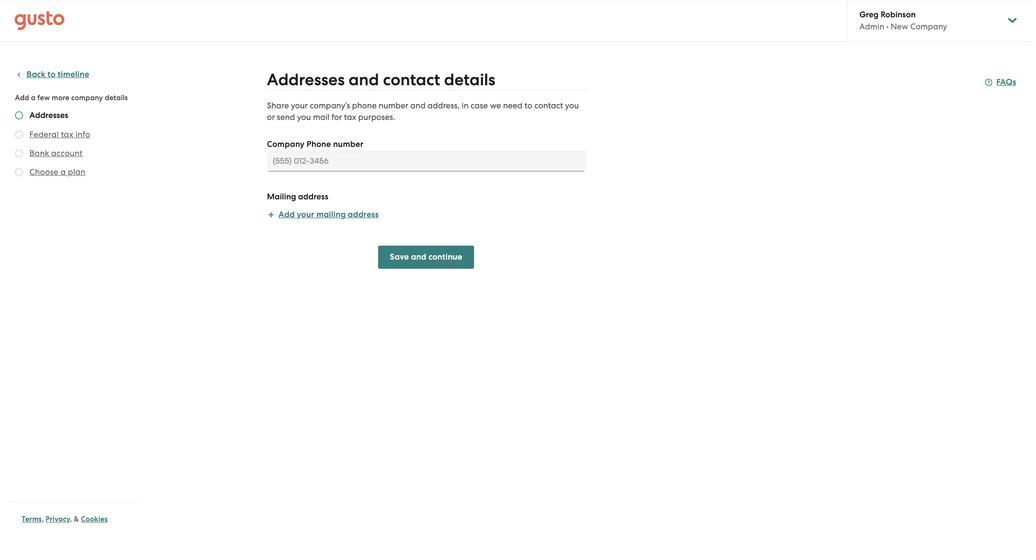 Task type: locate. For each thing, give the bounding box(es) containing it.
terms , privacy , & cookies
[[22, 516, 108, 524]]

add down mailing
[[279, 210, 295, 220]]

0 vertical spatial contact
[[383, 70, 440, 90]]

a left few
[[31, 94, 36, 102]]

add for add a few more company details
[[15, 94, 29, 102]]

check image left the choose
[[15, 168, 23, 177]]

1 vertical spatial details
[[105, 94, 128, 102]]

2 check image from the top
[[15, 150, 23, 158]]

0 vertical spatial address
[[298, 192, 328, 202]]

and right save
[[411, 252, 427, 262]]

1 horizontal spatial to
[[525, 101, 532, 110]]

federal
[[29, 130, 59, 139]]

, left privacy link
[[42, 516, 44, 524]]

1 horizontal spatial contact
[[534, 101, 563, 110]]

company phone number
[[267, 139, 364, 150]]

1 vertical spatial address
[[348, 210, 379, 220]]

send
[[277, 112, 295, 122]]

your for share
[[291, 101, 308, 110]]

tax
[[344, 112, 356, 122], [61, 130, 73, 139]]

and for save
[[411, 252, 427, 262]]

company
[[910, 22, 947, 31], [267, 139, 305, 150]]

3 check image from the top
[[15, 168, 23, 177]]

1 vertical spatial tax
[[61, 130, 73, 139]]

cookies button
[[81, 514, 108, 526]]

check image
[[15, 111, 23, 120], [15, 150, 23, 158], [15, 168, 23, 177]]

for
[[332, 112, 342, 122]]

company right new on the top
[[910, 22, 947, 31]]

0 vertical spatial addresses
[[267, 70, 345, 90]]

0 horizontal spatial number
[[333, 139, 364, 150]]

save
[[390, 252, 409, 262]]

check image
[[15, 131, 23, 139]]

to right need
[[525, 101, 532, 110]]

1 horizontal spatial ,
[[70, 516, 72, 524]]

0 vertical spatial your
[[291, 101, 308, 110]]

0 vertical spatial a
[[31, 94, 36, 102]]

,
[[42, 516, 44, 524], [70, 516, 72, 524]]

, left &
[[70, 516, 72, 524]]

0 vertical spatial check image
[[15, 111, 23, 120]]

1 horizontal spatial company
[[910, 22, 947, 31]]

contact
[[383, 70, 440, 90], [534, 101, 563, 110]]

privacy
[[46, 516, 70, 524]]

1 horizontal spatial a
[[60, 167, 66, 177]]

tax left info
[[61, 130, 73, 139]]

0 vertical spatial company
[[910, 22, 947, 31]]

check image up check icon
[[15, 111, 23, 120]]

1 vertical spatial your
[[297, 210, 314, 220]]

0 horizontal spatial tax
[[61, 130, 73, 139]]

addresses and contact details
[[267, 70, 495, 90]]

your down the mailing address on the left top of the page
[[297, 210, 314, 220]]

your
[[291, 101, 308, 110], [297, 210, 314, 220]]

choose a plan
[[29, 167, 85, 177]]

address,
[[428, 101, 460, 110]]

and inside save and continue button
[[411, 252, 427, 262]]

1 vertical spatial contact
[[534, 101, 563, 110]]

2 vertical spatial and
[[411, 252, 427, 262]]

address
[[298, 192, 328, 202], [348, 210, 379, 220]]

contact up share your company's phone number and address, in case we need to contact you or send you mail for tax purposes.
[[383, 70, 440, 90]]

1 vertical spatial addresses
[[29, 110, 68, 121]]

addresses down few
[[29, 110, 68, 121]]

your inside share your company's phone number and address, in case we need to contact you or send you mail for tax purposes.
[[291, 101, 308, 110]]

1 horizontal spatial tax
[[344, 112, 356, 122]]

0 horizontal spatial contact
[[383, 70, 440, 90]]

tax inside share your company's phone number and address, in case we need to contact you or send you mail for tax purposes.
[[344, 112, 356, 122]]

save and continue
[[390, 252, 462, 262]]

case
[[471, 101, 488, 110]]

faqs
[[997, 77, 1016, 87]]

robinson
[[881, 10, 916, 20]]

1 vertical spatial to
[[525, 101, 532, 110]]

new
[[891, 22, 908, 31]]

contact inside share your company's phone number and address, in case we need to contact you or send you mail for tax purposes.
[[534, 101, 563, 110]]

addresses inside "list"
[[29, 110, 68, 121]]

1 vertical spatial a
[[60, 167, 66, 177]]

save and continue button
[[378, 246, 474, 269]]

addresses up company's
[[267, 70, 345, 90]]

2 vertical spatial check image
[[15, 168, 23, 177]]

0 vertical spatial number
[[379, 101, 408, 110]]

0 horizontal spatial a
[[31, 94, 36, 102]]

0 horizontal spatial you
[[297, 112, 311, 122]]

company down send
[[267, 139, 305, 150]]

contact right need
[[534, 101, 563, 110]]

you
[[565, 101, 579, 110], [297, 112, 311, 122]]

1 vertical spatial company
[[267, 139, 305, 150]]

tax right for
[[344, 112, 356, 122]]

back
[[27, 69, 46, 80]]

0 vertical spatial to
[[48, 69, 56, 80]]

1 vertical spatial check image
[[15, 150, 23, 158]]

1 horizontal spatial add
[[279, 210, 295, 220]]

to right 'back'
[[48, 69, 56, 80]]

a left the "plan"
[[60, 167, 66, 177]]

add
[[15, 94, 29, 102], [279, 210, 295, 220]]

1 vertical spatial and
[[410, 101, 426, 110]]

to inside share your company's phone number and address, in case we need to contact you or send you mail for tax purposes.
[[525, 101, 532, 110]]

0 horizontal spatial to
[[48, 69, 56, 80]]

your up send
[[291, 101, 308, 110]]

company
[[71, 94, 103, 102]]

a inside button
[[60, 167, 66, 177]]

check image down check icon
[[15, 150, 23, 158]]

0 horizontal spatial add
[[15, 94, 29, 102]]

0 vertical spatial details
[[444, 70, 495, 90]]

details right company
[[105, 94, 128, 102]]

number right phone
[[333, 139, 364, 150]]

greg robinson admin • new company
[[860, 10, 947, 31]]

bank
[[29, 149, 49, 158]]

0 horizontal spatial ,
[[42, 516, 44, 524]]

cookies
[[81, 516, 108, 524]]

and
[[349, 70, 379, 90], [410, 101, 426, 110], [411, 252, 427, 262]]

1 horizontal spatial address
[[348, 210, 379, 220]]

0 vertical spatial add
[[15, 94, 29, 102]]

number
[[379, 101, 408, 110], [333, 139, 364, 150]]

bank account button
[[29, 148, 83, 159]]

to
[[48, 69, 56, 80], [525, 101, 532, 110]]

address up add your mailing address
[[298, 192, 328, 202]]

or
[[267, 112, 275, 122]]

terms link
[[22, 516, 42, 524]]

plan
[[68, 167, 85, 177]]

1 horizontal spatial number
[[379, 101, 408, 110]]

1 horizontal spatial addresses
[[267, 70, 345, 90]]

0 vertical spatial tax
[[344, 112, 356, 122]]

addresses
[[267, 70, 345, 90], [29, 110, 68, 121]]

number up purposes.
[[379, 101, 408, 110]]

address right mailing
[[348, 210, 379, 220]]

a
[[31, 94, 36, 102], [60, 167, 66, 177]]

details
[[444, 70, 495, 90], [105, 94, 128, 102]]

1 vertical spatial add
[[279, 210, 295, 220]]

share
[[267, 101, 289, 110]]

0 horizontal spatial address
[[298, 192, 328, 202]]

details up in
[[444, 70, 495, 90]]

0 vertical spatial you
[[565, 101, 579, 110]]

1 check image from the top
[[15, 111, 23, 120]]

and left address,
[[410, 101, 426, 110]]

0 vertical spatial and
[[349, 70, 379, 90]]

0 horizontal spatial addresses
[[29, 110, 68, 121]]

phone
[[307, 139, 331, 150]]

add left few
[[15, 94, 29, 102]]

&
[[74, 516, 79, 524]]

1 vertical spatial number
[[333, 139, 364, 150]]

and up phone
[[349, 70, 379, 90]]

privacy link
[[46, 516, 70, 524]]



Task type: vqa. For each thing, say whether or not it's contained in the screenshot.
the right A
yes



Task type: describe. For each thing, give the bounding box(es) containing it.
account
[[51, 149, 83, 158]]

few
[[37, 94, 50, 102]]

back to timeline button
[[15, 69, 89, 81]]

greg
[[860, 10, 879, 20]]

addresses list
[[15, 110, 134, 180]]

a for add
[[31, 94, 36, 102]]

1 , from the left
[[42, 516, 44, 524]]

0 horizontal spatial company
[[267, 139, 305, 150]]

phone
[[352, 101, 377, 110]]

choose a plan button
[[29, 166, 85, 178]]

tax inside federal tax info button
[[61, 130, 73, 139]]

need
[[503, 101, 523, 110]]

add a few more company details
[[15, 94, 128, 102]]

addresses for addresses
[[29, 110, 68, 121]]

mail
[[313, 112, 329, 122]]

bank account
[[29, 149, 83, 158]]

check image for bank
[[15, 150, 23, 158]]

federal tax info button
[[29, 129, 90, 140]]

2 , from the left
[[70, 516, 72, 524]]

1 horizontal spatial details
[[444, 70, 495, 90]]

addresses for addresses and contact details
[[267, 70, 345, 90]]

info
[[75, 130, 90, 139]]

Company Phone number telephone field
[[267, 150, 585, 172]]

number inside share your company's phone number and address, in case we need to contact you or send you mail for tax purposes.
[[379, 101, 408, 110]]

mailing
[[316, 210, 346, 220]]

purposes.
[[358, 112, 395, 122]]

mailing
[[267, 192, 296, 202]]

faqs button
[[985, 77, 1016, 88]]

mailing address
[[267, 192, 328, 202]]

company's
[[310, 101, 350, 110]]

add for add your mailing address
[[279, 210, 295, 220]]

we
[[490, 101, 501, 110]]

and for addresses
[[349, 70, 379, 90]]

a for choose
[[60, 167, 66, 177]]

and inside share your company's phone number and address, in case we need to contact you or send you mail for tax purposes.
[[410, 101, 426, 110]]

timeline
[[58, 69, 89, 80]]

continue
[[429, 252, 462, 262]]

1 vertical spatial you
[[297, 112, 311, 122]]

more
[[52, 94, 69, 102]]

admin
[[860, 22, 884, 31]]

•
[[886, 22, 889, 31]]

in
[[462, 101, 469, 110]]

to inside button
[[48, 69, 56, 80]]

1 horizontal spatial you
[[565, 101, 579, 110]]

home image
[[14, 11, 65, 30]]

terms
[[22, 516, 42, 524]]

0 horizontal spatial details
[[105, 94, 128, 102]]

company inside greg robinson admin • new company
[[910, 22, 947, 31]]

back to timeline
[[27, 69, 89, 80]]

add your mailing address
[[279, 210, 379, 220]]

check image for choose
[[15, 168, 23, 177]]

choose
[[29, 167, 58, 177]]

federal tax info
[[29, 130, 90, 139]]

share your company's phone number and address, in case we need to contact you or send you mail for tax purposes.
[[267, 101, 579, 122]]

your for add
[[297, 210, 314, 220]]



